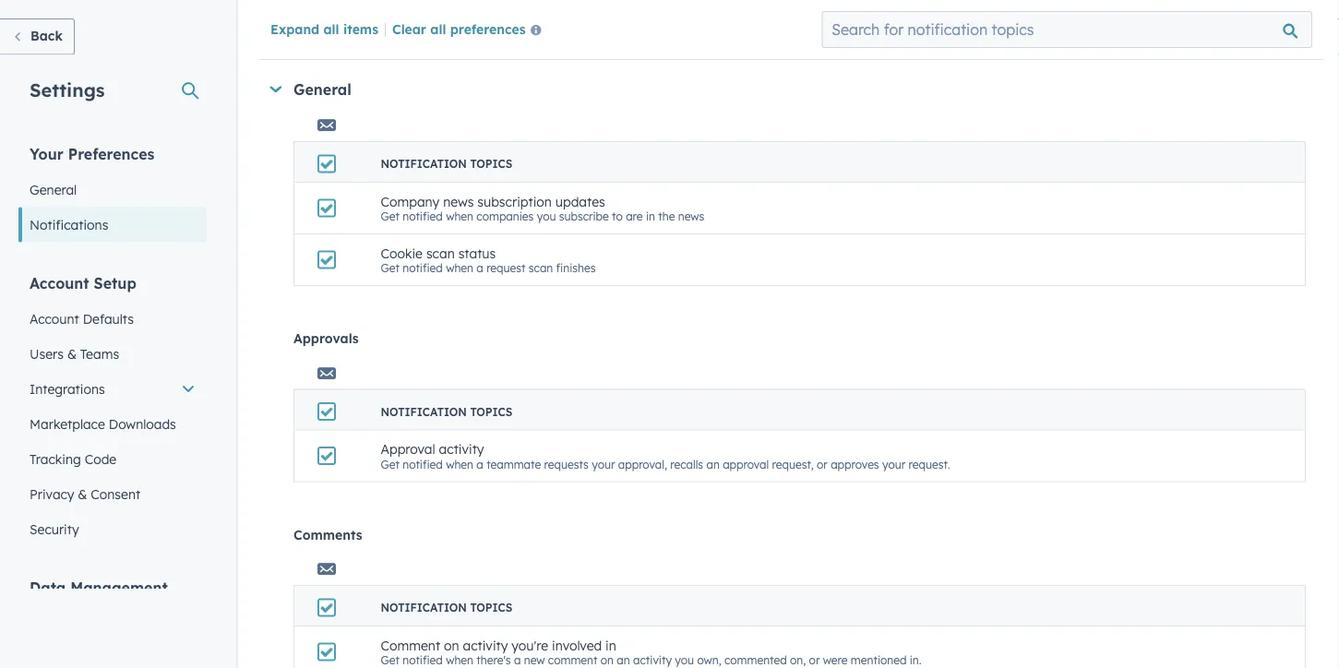 Task type: describe. For each thing, give the bounding box(es) containing it.
1 topics from the top
[[470, 157, 512, 171]]

own,
[[697, 653, 722, 667]]

you inside comment on activity you're involved in get notified when there's a new comment on an activity you own, commented on, or were mentioned in.
[[675, 653, 694, 667]]

approvals
[[294, 330, 359, 347]]

privacy & consent
[[30, 486, 140, 502]]

when inside cookie scan status get notified when a request scan finishes
[[446, 261, 474, 275]]

privacy
[[30, 486, 74, 502]]

clear all preferences button
[[392, 19, 549, 41]]

tracking code
[[30, 451, 117, 467]]

notification for approvals
[[381, 405, 467, 419]]

cookie scan status get notified when a request scan finishes
[[381, 245, 596, 275]]

privacy & consent link
[[18, 477, 207, 512]]

an inside comment on activity you're involved in get notified when there's a new comment on an activity you own, commented on, or were mentioned in.
[[617, 653, 630, 667]]

1 horizontal spatial news
[[678, 209, 705, 223]]

comment on activity you're involved in get notified when there's a new comment on an activity you own, commented on, or were mentioned in.
[[381, 637, 922, 667]]

account for account setup
[[30, 274, 89, 292]]

a inside comment on activity you're involved in get notified when there's a new comment on an activity you own, commented on, or were mentioned in.
[[514, 653, 521, 667]]

general inside general link
[[30, 181, 77, 198]]

get inside company news subscription updates get notified when companies you subscribe to are in the news
[[381, 209, 400, 223]]

clear all preferences
[[392, 21, 526, 37]]

notifications link
[[18, 207, 207, 242]]

a inside approval activity get notified when a teammate requests your approval, recalls an approval request, or approves your request.
[[477, 457, 484, 471]]

approval,
[[618, 457, 667, 471]]

activity left 'own,'
[[633, 653, 672, 667]]

teammate
[[487, 457, 541, 471]]

data
[[30, 578, 66, 597]]

marketplace downloads
[[30, 416, 176, 432]]

defaults
[[83, 311, 134, 327]]

expand
[[270, 21, 320, 37]]

all for expand
[[324, 21, 339, 37]]

users & teams link
[[18, 336, 207, 372]]

your preferences
[[30, 144, 155, 163]]

back link
[[0, 18, 75, 55]]

security link
[[18, 512, 207, 547]]

request.
[[909, 457, 950, 471]]

1 horizontal spatial on
[[601, 653, 614, 667]]

company news subscription updates get notified when companies you subscribe to are in the news
[[381, 193, 705, 223]]

in inside company news subscription updates get notified when companies you subscribe to are in the news
[[646, 209, 655, 223]]

& for users
[[67, 346, 77, 362]]

involved
[[552, 637, 602, 653]]

approves
[[831, 457, 879, 471]]

integrations button
[[18, 372, 207, 407]]

commented
[[725, 653, 787, 667]]

the
[[658, 209, 675, 223]]

mentioned
[[851, 653, 907, 667]]

preferences
[[68, 144, 155, 163]]

notified inside company news subscription updates get notified when companies you subscribe to are in the news
[[403, 209, 443, 223]]

comments
[[294, 527, 362, 543]]

1 notification from the top
[[381, 157, 467, 171]]

back
[[30, 28, 63, 44]]

new
[[524, 653, 545, 667]]

security
[[30, 521, 79, 537]]

account for account defaults
[[30, 311, 79, 327]]

integrations
[[30, 381, 105, 397]]

all for clear
[[430, 21, 446, 37]]

activity left you're
[[463, 637, 508, 653]]

company
[[381, 193, 440, 209]]

0 horizontal spatial on
[[444, 637, 459, 653]]

Search for notification topics search field
[[822, 11, 1313, 48]]

management
[[70, 578, 168, 597]]

request,
[[772, 457, 814, 471]]

get inside comment on activity you're involved in get notified when there's a new comment on an activity you own, commented on, or were mentioned in.
[[381, 653, 400, 667]]

0 horizontal spatial scan
[[426, 245, 455, 261]]

account setup
[[30, 274, 136, 292]]



Task type: locate. For each thing, give the bounding box(es) containing it.
1 notification topics from the top
[[381, 157, 512, 171]]

1 vertical spatial account
[[30, 311, 79, 327]]

0 vertical spatial or
[[817, 457, 828, 471]]

0 vertical spatial a
[[477, 261, 484, 275]]

subscribe
[[559, 209, 609, 223]]

3 notification topics from the top
[[381, 601, 512, 615]]

1 vertical spatial or
[[809, 653, 820, 667]]

topics up teammate
[[470, 405, 512, 419]]

notification up approval
[[381, 405, 467, 419]]

2 notification from the top
[[381, 405, 467, 419]]

account up account defaults
[[30, 274, 89, 292]]

general button
[[269, 80, 1306, 99]]

activity inside approval activity get notified when a teammate requests your approval, recalls an approval request, or approves your request.
[[439, 441, 484, 457]]

notified inside cookie scan status get notified when a request scan finishes
[[403, 261, 443, 275]]

notification
[[381, 157, 467, 171], [381, 405, 467, 419], [381, 601, 467, 615]]

request
[[487, 261, 526, 275]]

account up users
[[30, 311, 79, 327]]

2 vertical spatial topics
[[470, 601, 512, 615]]

teams
[[80, 346, 119, 362]]

1 horizontal spatial general
[[294, 80, 352, 99]]

general right caret icon
[[294, 80, 352, 99]]

general
[[294, 80, 352, 99], [30, 181, 77, 198]]

activity right approval
[[439, 441, 484, 457]]

1 horizontal spatial your
[[882, 457, 906, 471]]

general down your
[[30, 181, 77, 198]]

1 when from the top
[[446, 209, 474, 223]]

0 horizontal spatial general
[[30, 181, 77, 198]]

4 when from the top
[[446, 653, 474, 667]]

your right "requests"
[[592, 457, 615, 471]]

updates
[[556, 193, 605, 209]]

news
[[443, 193, 474, 209], [678, 209, 705, 223]]

0 vertical spatial in
[[646, 209, 655, 223]]

1 notified from the top
[[403, 209, 443, 223]]

marketplace downloads link
[[18, 407, 207, 442]]

finishes
[[556, 261, 596, 275]]

3 when from the top
[[446, 457, 474, 471]]

notification topics for comments
[[381, 601, 512, 615]]

your preferences element
[[18, 144, 207, 242]]

notifications
[[30, 216, 108, 233]]

1 horizontal spatial scan
[[529, 261, 553, 275]]

scan left status
[[426, 245, 455, 261]]

status
[[458, 245, 496, 261]]

2 notification topics from the top
[[381, 405, 512, 419]]

2 get from the top
[[381, 261, 400, 275]]

expand all items
[[270, 21, 378, 37]]

topics
[[470, 157, 512, 171], [470, 405, 512, 419], [470, 601, 512, 615]]

a left request
[[477, 261, 484, 275]]

3 notified from the top
[[403, 457, 443, 471]]

2 vertical spatial notification topics
[[381, 601, 512, 615]]

when inside comment on activity you're involved in get notified when there's a new comment on an activity you own, commented on, or were mentioned in.
[[446, 653, 474, 667]]

2 when from the top
[[446, 261, 474, 275]]

& right users
[[67, 346, 77, 362]]

activity
[[439, 441, 484, 457], [463, 637, 508, 653], [633, 653, 672, 667]]

account setup element
[[18, 273, 207, 547]]

preferences
[[450, 21, 526, 37]]

1 vertical spatial a
[[477, 457, 484, 471]]

0 vertical spatial general
[[294, 80, 352, 99]]

when inside company news subscription updates get notified when companies you subscribe to are in the news
[[446, 209, 474, 223]]

1 vertical spatial you
[[675, 653, 694, 667]]

2 topics from the top
[[470, 405, 512, 419]]

when left "there's"
[[446, 653, 474, 667]]

companies
[[477, 209, 534, 223]]

your left the request.
[[882, 457, 906, 471]]

1 vertical spatial general
[[30, 181, 77, 198]]

2 all from the left
[[430, 21, 446, 37]]

0 horizontal spatial news
[[443, 193, 474, 209]]

expand all items button
[[270, 21, 378, 37]]

2 vertical spatial notification
[[381, 601, 467, 615]]

downloads
[[109, 416, 176, 432]]

0 vertical spatial notification topics
[[381, 157, 512, 171]]

or right request,
[[817, 457, 828, 471]]

2 vertical spatial a
[[514, 653, 521, 667]]

all
[[324, 21, 339, 37], [430, 21, 446, 37]]

&
[[67, 346, 77, 362], [78, 486, 87, 502]]

in right involved
[[606, 637, 616, 653]]

notification up comment
[[381, 601, 467, 615]]

notified
[[403, 209, 443, 223], [403, 261, 443, 275], [403, 457, 443, 471], [403, 653, 443, 667]]

1 all from the left
[[324, 21, 339, 37]]

users & teams
[[30, 346, 119, 362]]

notified up cookie
[[403, 209, 443, 223]]

account
[[30, 274, 89, 292], [30, 311, 79, 327]]

were
[[823, 653, 848, 667]]

0 vertical spatial &
[[67, 346, 77, 362]]

2 notified from the top
[[403, 261, 443, 275]]

when
[[446, 209, 474, 223], [446, 261, 474, 275], [446, 457, 474, 471], [446, 653, 474, 667]]

a
[[477, 261, 484, 275], [477, 457, 484, 471], [514, 653, 521, 667]]

setup
[[94, 274, 136, 292]]

topics up "there's"
[[470, 601, 512, 615]]

get inside cookie scan status get notified when a request scan finishes
[[381, 261, 400, 275]]

you inside company news subscription updates get notified when companies you subscribe to are in the news
[[537, 209, 556, 223]]

a inside cookie scan status get notified when a request scan finishes
[[477, 261, 484, 275]]

notification up "company"
[[381, 157, 467, 171]]

notified left status
[[403, 261, 443, 275]]

an right recalls on the right bottom of page
[[707, 457, 720, 471]]

notification topics
[[381, 157, 512, 171], [381, 405, 512, 419], [381, 601, 512, 615]]

0 horizontal spatial in
[[606, 637, 616, 653]]

tracking
[[30, 451, 81, 467]]

your
[[592, 457, 615, 471], [882, 457, 906, 471]]

notification for comments
[[381, 601, 467, 615]]

an
[[707, 457, 720, 471], [617, 653, 630, 667]]

news right "company"
[[443, 193, 474, 209]]

1 vertical spatial notification topics
[[381, 405, 512, 419]]

1 account from the top
[[30, 274, 89, 292]]

you left subscribe
[[537, 209, 556, 223]]

on right the 'comment'
[[601, 653, 614, 667]]

you left 'own,'
[[675, 653, 694, 667]]

1 horizontal spatial all
[[430, 21, 446, 37]]

users
[[30, 346, 64, 362]]

in left the
[[646, 209, 655, 223]]

0 horizontal spatial your
[[592, 457, 615, 471]]

in inside comment on activity you're involved in get notified when there's a new comment on an activity you own, commented on, or were mentioned in.
[[606, 637, 616, 653]]

comment
[[548, 653, 598, 667]]

notification topics up comment
[[381, 601, 512, 615]]

an right involved
[[617, 653, 630, 667]]

or inside approval activity get notified when a teammate requests your approval, recalls an approval request, or approves your request.
[[817, 457, 828, 471]]

all right 'clear'
[[430, 21, 446, 37]]

on
[[444, 637, 459, 653], [601, 653, 614, 667]]

tracking code link
[[18, 442, 207, 477]]

you're
[[512, 637, 548, 653]]

comment
[[381, 637, 440, 653]]

marketplace
[[30, 416, 105, 432]]

topics for approvals
[[470, 405, 512, 419]]

when right approval
[[446, 457, 474, 471]]

0 vertical spatial notification
[[381, 157, 467, 171]]

3 notification from the top
[[381, 601, 467, 615]]

when up status
[[446, 209, 474, 223]]

topics for comments
[[470, 601, 512, 615]]

when left request
[[446, 261, 474, 275]]

notification topics for approvals
[[381, 405, 512, 419]]

an inside approval activity get notified when a teammate requests your approval, recalls an approval request, or approves your request.
[[707, 457, 720, 471]]

data management
[[30, 578, 168, 597]]

0 vertical spatial topics
[[470, 157, 512, 171]]

notified inside approval activity get notified when a teammate requests your approval, recalls an approval request, or approves your request.
[[403, 457, 443, 471]]

in.
[[910, 653, 922, 667]]

or
[[817, 457, 828, 471], [809, 653, 820, 667]]

1 vertical spatial topics
[[470, 405, 512, 419]]

recalls
[[670, 457, 703, 471]]

or right the 'on,'
[[809, 653, 820, 667]]

settings
[[30, 78, 105, 101]]

there's
[[477, 653, 511, 667]]

approval
[[381, 441, 435, 457]]

your
[[30, 144, 64, 163]]

get inside approval activity get notified when a teammate requests your approval, recalls an approval request, or approves your request.
[[381, 457, 400, 471]]

a left teammate
[[477, 457, 484, 471]]

1 your from the left
[[592, 457, 615, 471]]

general link
[[18, 172, 207, 207]]

subscription
[[478, 193, 552, 209]]

approval
[[723, 457, 769, 471]]

cookie
[[381, 245, 423, 261]]

notified left "there's"
[[403, 653, 443, 667]]

& for privacy
[[78, 486, 87, 502]]

code
[[85, 451, 117, 467]]

notification topics up "company"
[[381, 157, 512, 171]]

to
[[612, 209, 623, 223]]

1 horizontal spatial you
[[675, 653, 694, 667]]

caret image
[[270, 86, 282, 92]]

0 vertical spatial account
[[30, 274, 89, 292]]

1 horizontal spatial an
[[707, 457, 720, 471]]

on,
[[790, 653, 806, 667]]

news right the
[[678, 209, 705, 223]]

clear
[[392, 21, 426, 37]]

a left new
[[514, 653, 521, 667]]

2 account from the top
[[30, 311, 79, 327]]

1 vertical spatial in
[[606, 637, 616, 653]]

topics up subscription at top left
[[470, 157, 512, 171]]

scan
[[426, 245, 455, 261], [529, 261, 553, 275]]

requests
[[544, 457, 589, 471]]

account defaults link
[[18, 301, 207, 336]]

notified inside comment on activity you're involved in get notified when there's a new comment on an activity you own, commented on, or were mentioned in.
[[403, 653, 443, 667]]

0 horizontal spatial &
[[67, 346, 77, 362]]

when inside approval activity get notified when a teammate requests your approval, recalls an approval request, or approves your request.
[[446, 457, 474, 471]]

0 vertical spatial you
[[537, 209, 556, 223]]

& right privacy
[[78, 486, 87, 502]]

3 topics from the top
[[470, 601, 512, 615]]

all left items
[[324, 21, 339, 37]]

3 get from the top
[[381, 457, 400, 471]]

4 notified from the top
[[403, 653, 443, 667]]

0 horizontal spatial all
[[324, 21, 339, 37]]

1 get from the top
[[381, 209, 400, 223]]

1 vertical spatial notification
[[381, 405, 467, 419]]

all inside clear all preferences button
[[430, 21, 446, 37]]

1 vertical spatial &
[[78, 486, 87, 502]]

1 vertical spatial an
[[617, 653, 630, 667]]

0 horizontal spatial you
[[537, 209, 556, 223]]

approval activity get notified when a teammate requests your approval, recalls an approval request, or approves your request.
[[381, 441, 950, 471]]

4 get from the top
[[381, 653, 400, 667]]

on right comment
[[444, 637, 459, 653]]

items
[[343, 21, 378, 37]]

1 horizontal spatial in
[[646, 209, 655, 223]]

get
[[381, 209, 400, 223], [381, 261, 400, 275], [381, 457, 400, 471], [381, 653, 400, 667]]

are
[[626, 209, 643, 223]]

0 horizontal spatial an
[[617, 653, 630, 667]]

you
[[537, 209, 556, 223], [675, 653, 694, 667]]

in
[[646, 209, 655, 223], [606, 637, 616, 653]]

1 horizontal spatial &
[[78, 486, 87, 502]]

2 your from the left
[[882, 457, 906, 471]]

consent
[[91, 486, 140, 502]]

account defaults
[[30, 311, 134, 327]]

scan right request
[[529, 261, 553, 275]]

notification topics up approval
[[381, 405, 512, 419]]

0 vertical spatial an
[[707, 457, 720, 471]]

or inside comment on activity you're involved in get notified when there's a new comment on an activity you own, commented on, or were mentioned in.
[[809, 653, 820, 667]]

notified left teammate
[[403, 457, 443, 471]]



Task type: vqa. For each thing, say whether or not it's contained in the screenshot.
Expand all items
yes



